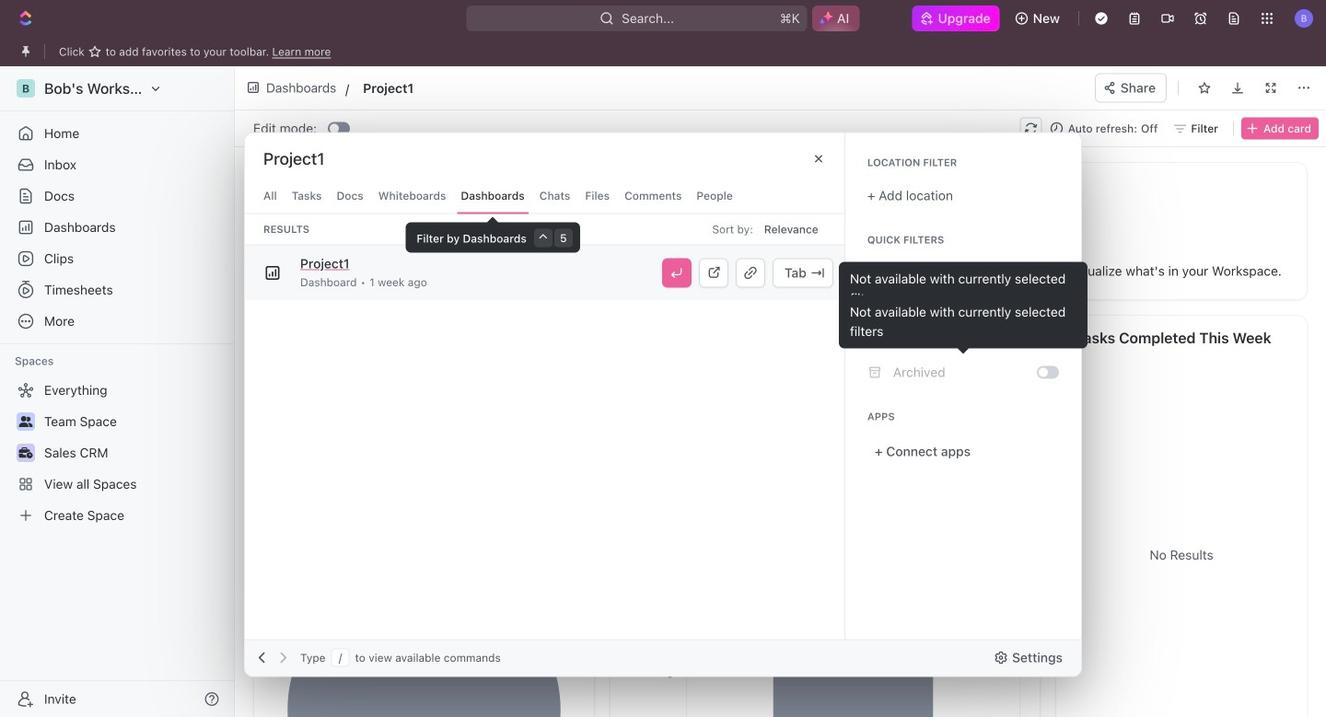 Task type: locate. For each thing, give the bounding box(es) containing it.
None text field
[[363, 77, 654, 99]]

Search or run a command… text field
[[263, 148, 402, 170]]

1 qdq9q image from the top
[[867, 266, 882, 280]]

tree
[[7, 376, 227, 530]]

0 vertical spatial qdq9q image
[[867, 266, 882, 280]]

qdq9q image down qdq9q image
[[867, 332, 882, 347]]

tree inside sidebar navigation
[[7, 376, 227, 530]]

1 vertical spatial qdq9q image
[[867, 332, 882, 347]]

e83zz image
[[867, 365, 882, 380]]

qdq9q image
[[867, 266, 882, 280], [867, 332, 882, 347]]

qdq9q image up qdq9q image
[[867, 266, 882, 280]]



Task type: vqa. For each thing, say whether or not it's contained in the screenshot.
'Inbox' link
no



Task type: describe. For each thing, give the bounding box(es) containing it.
sidebar navigation
[[0, 66, 235, 717]]

qdq9q image
[[867, 299, 882, 314]]

2 qdq9q image from the top
[[867, 332, 882, 347]]



